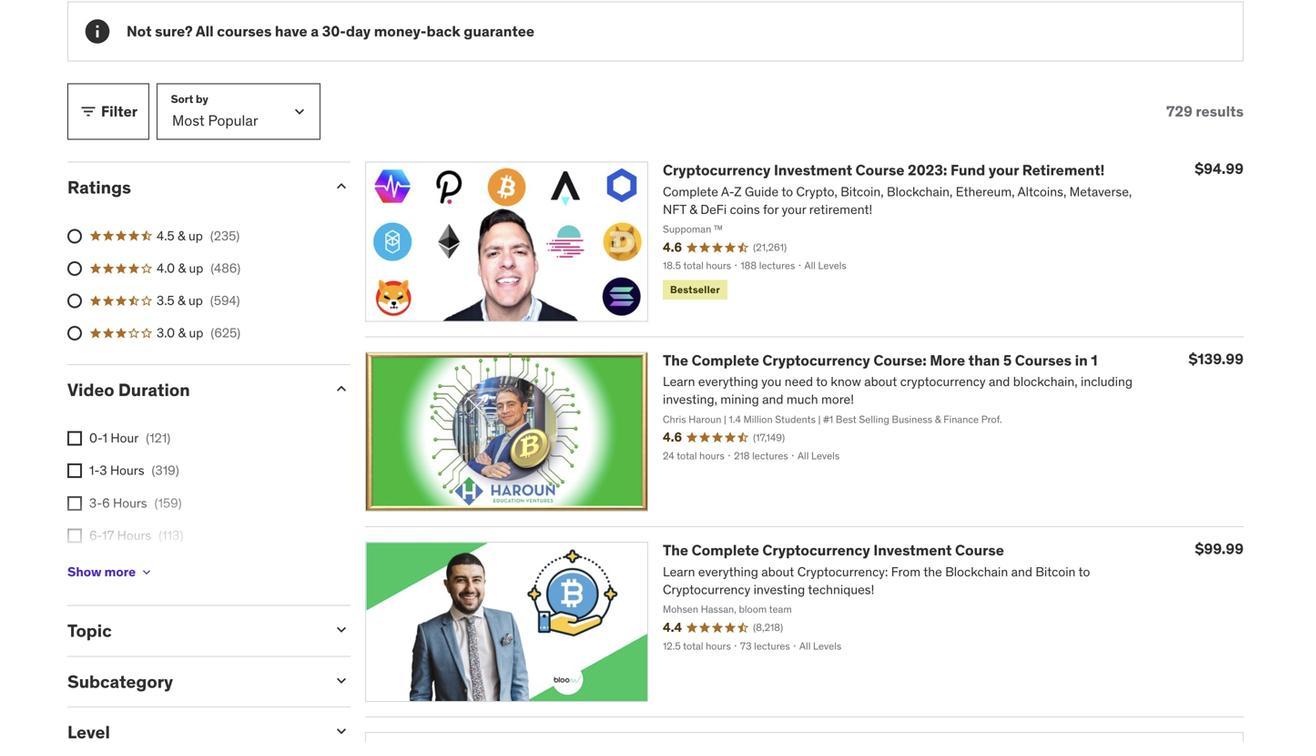 Task type: locate. For each thing, give the bounding box(es) containing it.
(113)
[[159, 527, 183, 543]]

cryptocurrency
[[663, 161, 771, 179], [762, 351, 870, 370], [762, 541, 870, 560]]

1
[[1091, 351, 1098, 370], [102, 430, 107, 446]]

xsmall image left 6-
[[67, 528, 82, 543]]

cryptocurrency for the complete cryptocurrency course: more than 5 courses in 1
[[762, 351, 870, 370]]

0 vertical spatial investment
[[774, 161, 852, 179]]

3 up from the top
[[188, 292, 203, 309]]

& right "4.5"
[[178, 228, 185, 244]]

(159)
[[154, 495, 182, 511]]

ratings
[[67, 176, 131, 198]]

xsmall image for 1-
[[67, 464, 82, 478]]

cryptocurrency investment course 2023: fund your retirement!
[[663, 161, 1105, 179]]

(319)
[[152, 462, 179, 479]]

0 horizontal spatial investment
[[774, 161, 852, 179]]

in
[[1075, 351, 1088, 370]]

2 small image from the top
[[332, 621, 351, 639]]

4 up from the top
[[189, 325, 203, 341]]

1 vertical spatial 1
[[102, 430, 107, 446]]

4 & from the top
[[178, 325, 186, 341]]

1 vertical spatial complete
[[692, 541, 759, 560]]

xsmall image for 6-
[[67, 528, 82, 543]]

17
[[102, 527, 114, 543]]

video duration button
[[67, 379, 318, 400]]

3 & from the top
[[178, 292, 185, 309]]

xsmall image left 3- at the left of the page
[[67, 496, 82, 511]]

6-
[[89, 527, 102, 543]]

4.0 & up (486)
[[157, 260, 241, 276]]

2 vertical spatial small image
[[332, 671, 351, 690]]

more
[[104, 564, 136, 580]]

small image
[[332, 379, 351, 398], [332, 621, 351, 639], [332, 722, 351, 740]]

video
[[67, 379, 114, 400]]

1 vertical spatial investment
[[873, 541, 952, 560]]

1 up from the top
[[188, 228, 203, 244]]

the
[[663, 351, 688, 370], [663, 541, 688, 560]]

0 vertical spatial complete
[[692, 351, 759, 370]]

4 xsmall image from the top
[[67, 528, 82, 543]]

&
[[178, 228, 185, 244], [178, 260, 186, 276], [178, 292, 185, 309], [178, 325, 186, 341]]

1 complete from the top
[[692, 351, 759, 370]]

guarantee
[[464, 22, 534, 41]]

2 xsmall image from the top
[[67, 464, 82, 478]]

2 vertical spatial cryptocurrency
[[762, 541, 870, 560]]

course
[[855, 161, 905, 179], [955, 541, 1004, 560]]

your
[[989, 161, 1019, 179]]

up
[[188, 228, 203, 244], [189, 260, 203, 276], [188, 292, 203, 309], [189, 325, 203, 341]]

xsmall image for 0-
[[67, 431, 82, 446]]

xsmall image
[[67, 431, 82, 446], [67, 464, 82, 478], [67, 496, 82, 511], [67, 528, 82, 543]]

& for 4.5
[[178, 228, 185, 244]]

than
[[968, 351, 1000, 370]]

complete
[[692, 351, 759, 370], [692, 541, 759, 560]]

up left (235)
[[188, 228, 203, 244]]

1 vertical spatial small image
[[332, 177, 351, 195]]

1 left hour
[[102, 430, 107, 446]]

1 vertical spatial the
[[663, 541, 688, 560]]

& right 3.5
[[178, 292, 185, 309]]

xsmall image left "0-"
[[67, 431, 82, 446]]

1 xsmall image from the top
[[67, 431, 82, 446]]

$94.99
[[1195, 159, 1244, 178]]

2 vertical spatial small image
[[332, 722, 351, 740]]

up left (594)
[[188, 292, 203, 309]]

2 the from the top
[[663, 541, 688, 560]]

2 complete from the top
[[692, 541, 759, 560]]

& right 3.0
[[178, 325, 186, 341]]

cryptocurrency investment course 2023: fund your retirement! link
[[663, 161, 1105, 179]]

up for 3.5 & up
[[188, 292, 203, 309]]

17+
[[89, 559, 109, 576]]

0 vertical spatial small image
[[332, 379, 351, 398]]

1-3 hours (319)
[[89, 462, 179, 479]]

1 vertical spatial cryptocurrency
[[762, 351, 870, 370]]

retirement!
[[1022, 161, 1105, 179]]

1 horizontal spatial course
[[955, 541, 1004, 560]]

small image for ratings
[[332, 177, 351, 195]]

xsmall image left 1-
[[67, 464, 82, 478]]

topic
[[67, 620, 112, 641]]

up left the (625)
[[189, 325, 203, 341]]

small image
[[79, 103, 97, 121], [332, 177, 351, 195], [332, 671, 351, 690]]

filter button
[[67, 83, 149, 140]]

0 horizontal spatial course
[[855, 161, 905, 179]]

2 & from the top
[[178, 260, 186, 276]]

1 small image from the top
[[332, 379, 351, 398]]

xsmall image
[[139, 565, 154, 580]]

have
[[275, 22, 307, 41]]

1 horizontal spatial 1
[[1091, 351, 1098, 370]]

2 up from the top
[[189, 260, 203, 276]]

0 vertical spatial the
[[663, 351, 688, 370]]

the complete cryptocurrency investment course link
[[663, 541, 1004, 560]]

up for 4.5 & up
[[188, 228, 203, 244]]

3.0
[[157, 325, 175, 341]]

4.0
[[157, 260, 175, 276]]

0 vertical spatial course
[[855, 161, 905, 179]]

video duration
[[67, 379, 190, 400]]

1 the from the top
[[663, 351, 688, 370]]

0 vertical spatial small image
[[79, 103, 97, 121]]

1 & from the top
[[178, 228, 185, 244]]

not
[[127, 22, 152, 41]]

& right 4.0
[[178, 260, 186, 276]]

729
[[1166, 102, 1193, 121]]

investment
[[774, 161, 852, 179], [873, 541, 952, 560]]

filter
[[101, 102, 138, 121]]

hours for 6-17 hours
[[117, 527, 151, 543]]

1 right in
[[1091, 351, 1098, 370]]

1 horizontal spatial investment
[[873, 541, 952, 560]]

1 vertical spatial small image
[[332, 621, 351, 639]]

3 xsmall image from the top
[[67, 496, 82, 511]]

$139.99
[[1189, 350, 1244, 368]]

(121)
[[146, 430, 171, 446]]

the complete cryptocurrency course: more than 5 courses in 1 link
[[663, 351, 1098, 370]]

& for 3.5
[[178, 292, 185, 309]]

hours
[[110, 462, 144, 479], [113, 495, 147, 511], [117, 527, 151, 543], [112, 559, 146, 576]]

hours for 3-6 hours
[[113, 495, 147, 511]]

show more
[[67, 564, 136, 580]]

course:
[[873, 351, 927, 370]]

1 vertical spatial course
[[955, 541, 1004, 560]]

the for the complete cryptocurrency course: more than 5 courses in 1
[[663, 351, 688, 370]]

up left (486) at left
[[189, 260, 203, 276]]

duration
[[118, 379, 190, 400]]



Task type: vqa. For each thing, say whether or not it's contained in the screenshot.
HOW ABOUT A WORKING TITLE?
no



Task type: describe. For each thing, give the bounding box(es) containing it.
2023:
[[908, 161, 947, 179]]

small image for video duration
[[332, 379, 351, 398]]

hours for 1-3 hours
[[110, 462, 144, 479]]

0 horizontal spatial 1
[[102, 430, 107, 446]]

3.5 & up (594)
[[157, 292, 240, 309]]

6
[[102, 495, 110, 511]]

complete for the complete cryptocurrency investment course
[[692, 541, 759, 560]]

up for 4.0 & up
[[189, 260, 203, 276]]

& for 3.0
[[178, 325, 186, 341]]

(235)
[[210, 228, 240, 244]]

back
[[427, 22, 460, 41]]

up for 3.0 & up
[[189, 325, 203, 341]]

small image for topic
[[332, 621, 351, 639]]

0-1 hour (121)
[[89, 430, 171, 446]]

1-
[[89, 462, 100, 479]]

subcategory button
[[67, 670, 318, 692]]

fund
[[951, 161, 985, 179]]

not sure? all courses have a 30-day money-back guarantee
[[127, 22, 534, 41]]

results
[[1196, 102, 1244, 121]]

3 small image from the top
[[332, 722, 351, 740]]

17+ hours
[[89, 559, 146, 576]]

money-
[[374, 22, 427, 41]]

xsmall image for 3-
[[67, 496, 82, 511]]

3.0 & up (625)
[[157, 325, 241, 341]]

3-6 hours (159)
[[89, 495, 182, 511]]

$99.99
[[1195, 540, 1244, 558]]

complete for the complete cryptocurrency course: more than 5 courses in 1
[[692, 351, 759, 370]]

topic button
[[67, 620, 318, 641]]

a
[[311, 22, 319, 41]]

& for 4.0
[[178, 260, 186, 276]]

small image for subcategory
[[332, 671, 351, 690]]

show more button
[[67, 554, 154, 591]]

(594)
[[210, 292, 240, 309]]

(625)
[[211, 325, 241, 341]]

4.5 & up (235)
[[157, 228, 240, 244]]

hour
[[111, 430, 139, 446]]

courses
[[1015, 351, 1072, 370]]

0-
[[89, 430, 102, 446]]

all
[[196, 22, 214, 41]]

3.5
[[157, 292, 174, 309]]

subcategory
[[67, 670, 173, 692]]

courses
[[217, 22, 272, 41]]

30-
[[322, 22, 346, 41]]

729 results status
[[1166, 102, 1244, 121]]

0 vertical spatial cryptocurrency
[[663, 161, 771, 179]]

sure?
[[155, 22, 193, 41]]

729 results
[[1166, 102, 1244, 121]]

3
[[100, 462, 107, 479]]

6-17 hours (113)
[[89, 527, 183, 543]]

the for the complete cryptocurrency investment course
[[663, 541, 688, 560]]

3-
[[89, 495, 102, 511]]

small image inside filter "button"
[[79, 103, 97, 121]]

cryptocurrency for the complete cryptocurrency investment course
[[762, 541, 870, 560]]

more
[[930, 351, 965, 370]]

4.5
[[157, 228, 174, 244]]

show
[[67, 564, 102, 580]]

ratings button
[[67, 176, 318, 198]]

day
[[346, 22, 371, 41]]

the complete cryptocurrency investment course
[[663, 541, 1004, 560]]

(486)
[[211, 260, 241, 276]]

the complete cryptocurrency course: more than 5 courses in 1
[[663, 351, 1098, 370]]

0 vertical spatial 1
[[1091, 351, 1098, 370]]

5
[[1003, 351, 1012, 370]]



